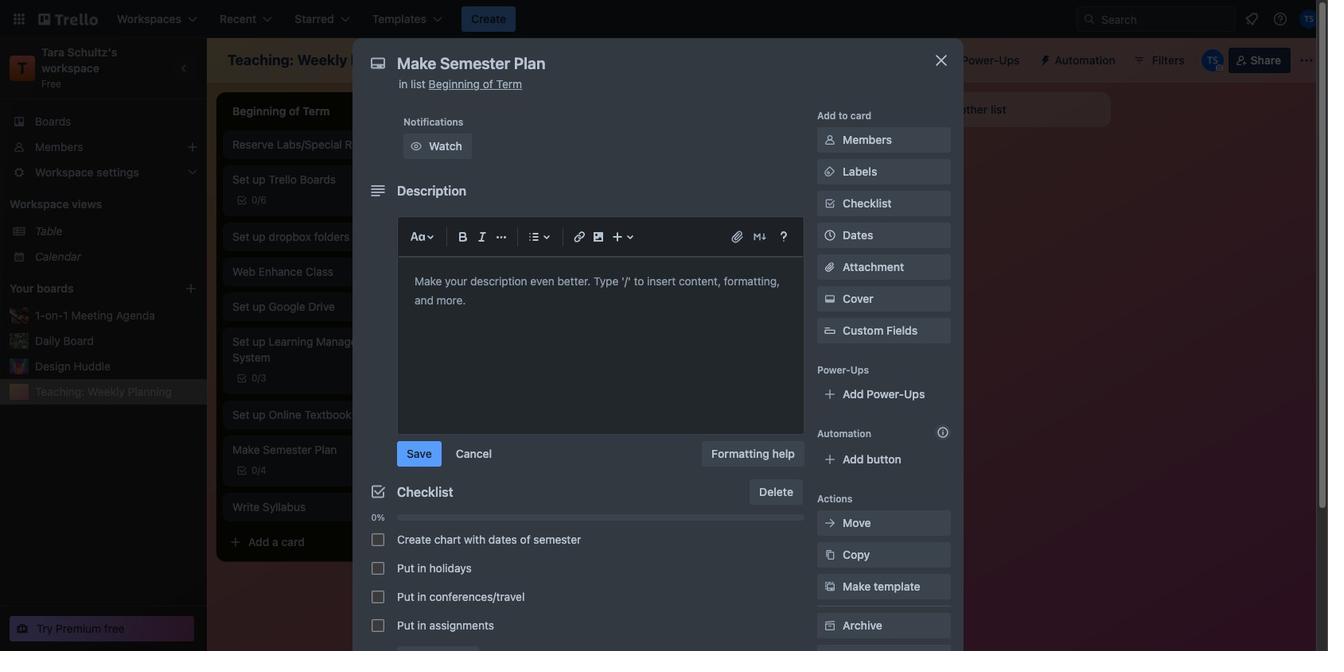 Task type: describe. For each thing, give the bounding box(es) containing it.
in for holidays
[[417, 562, 426, 575]]

set up google drive link
[[232, 299, 417, 315]]

ups inside button
[[999, 53, 1020, 67]]

create for create chart with dates of semester
[[397, 533, 431, 547]]

copy link
[[817, 543, 951, 568]]

card for add a card button to the top
[[507, 424, 531, 438]]

add left another
[[923, 103, 944, 116]]

move
[[843, 516, 871, 530]]

with
[[464, 533, 486, 547]]

color: blue, title: none image
[[458, 220, 490, 226]]

2 vertical spatial power-
[[867, 388, 904, 401]]

1 vertical spatial planning
[[128, 385, 172, 399]]

tara schultz (taraschultz7) image
[[1300, 10, 1319, 29]]

save
[[407, 447, 432, 461]]

checklist link
[[817, 191, 951, 216]]

0 vertical spatial of
[[483, 77, 493, 91]]

semester
[[263, 443, 312, 457]]

Board name text field
[[220, 48, 418, 73]]

1 vertical spatial teaching: weekly planning
[[35, 385, 172, 399]]

close dialog image
[[932, 51, 951, 70]]

set up learning management system link
[[232, 334, 417, 366]]

visible
[[540, 53, 574, 67]]

add another list button
[[894, 92, 1111, 127]]

set up online textbook
[[232, 408, 352, 422]]

share button
[[1228, 48, 1291, 73]]

formatting
[[712, 447, 769, 461]]

attachment button
[[817, 255, 951, 280]]

archive
[[843, 619, 882, 633]]

/ for make semester plan
[[257, 465, 260, 477]]

design huddle
[[35, 360, 111, 373]]

development
[[796, 173, 864, 186]]

up for google
[[253, 300, 266, 314]]

set for set up dropbox folders
[[232, 230, 250, 244]]

sm image for watch
[[408, 138, 424, 154]]

bold ⌘b image
[[454, 228, 473, 247]]

set for set up learning management system
[[232, 335, 250, 349]]

try premium free button
[[10, 617, 194, 642]]

premium
[[56, 622, 101, 636]]

0 horizontal spatial class
[[306, 265, 333, 279]]

agenda
[[116, 309, 155, 322]]

/ down italic ⌘i icon on the top of page
[[483, 251, 486, 263]]

Put in assignments checkbox
[[372, 620, 384, 633]]

create for create
[[471, 12, 506, 25]]

0 horizontal spatial members link
[[0, 134, 207, 160]]

0%
[[371, 512, 385, 523]]

fields
[[886, 324, 918, 337]]

0 vertical spatial checklist
[[843, 197, 892, 210]]

teaching: weekly planning link
[[35, 384, 197, 400]]

0 vertical spatial list
[[411, 77, 426, 91]]

/ for set up learning management system
[[257, 372, 260, 384]]

filters button
[[1128, 48, 1189, 73]]

daily board
[[35, 334, 94, 348]]

add board image
[[185, 283, 197, 295]]

complete curriculum development chart link
[[684, 172, 869, 204]]

put in assignments
[[397, 619, 494, 633]]

up for dropbox
[[253, 230, 266, 244]]

rooms
[[345, 138, 380, 151]]

card for bottommost add a card button
[[281, 536, 305, 549]]

try premium free
[[37, 622, 125, 636]]

conferences/travel
[[429, 590, 525, 604]]

add inside 'button'
[[843, 453, 864, 466]]

power- inside button
[[962, 53, 999, 67]]

learning
[[269, 335, 313, 349]]

meeting
[[71, 309, 113, 322]]

textbook
[[304, 408, 352, 422]]

make final exam link
[[684, 223, 869, 239]]

Create chart with dates of semester checkbox
[[372, 534, 384, 547]]

chart
[[434, 533, 461, 547]]

formatting help
[[712, 447, 795, 461]]

add down write syllabus
[[248, 536, 269, 549]]

share
[[1251, 53, 1281, 67]]

0 horizontal spatial power-ups
[[817, 364, 869, 376]]

curriculum
[[737, 173, 793, 186]]

another
[[947, 103, 988, 116]]

make final exam
[[684, 224, 770, 237]]

1 vertical spatial add a card button
[[223, 530, 401, 555]]

open information menu image
[[1272, 11, 1288, 27]]

watch button
[[403, 134, 472, 159]]

set up trello boards link
[[232, 172, 417, 188]]

boards link
[[0, 109, 207, 134]]

schultz's
[[67, 45, 117, 59]]

make template link
[[817, 575, 951, 600]]

table link
[[35, 224, 197, 240]]

link image
[[570, 228, 589, 247]]

correct final exam link
[[684, 258, 869, 274]]

0 down italic ⌘i icon on the top of page
[[477, 251, 483, 263]]

add left 'to'
[[817, 110, 836, 122]]

correct
[[684, 259, 723, 272]]

workspace
[[41, 61, 99, 75]]

your boards
[[10, 282, 74, 295]]

your boards with 4 items element
[[10, 279, 161, 298]]

add another list
[[923, 103, 1006, 116]]

set up dropbox folders link
[[232, 229, 417, 245]]

1 horizontal spatial 0 / 6
[[477, 251, 492, 263]]

sm image for copy
[[822, 548, 838, 563]]

2 horizontal spatial weekly
[[458, 297, 496, 310]]

tara schultz's workspace link
[[41, 45, 120, 75]]

add up cancel
[[474, 424, 495, 438]]

beginning
[[429, 77, 480, 91]]

cancel
[[456, 447, 492, 461]]

set for set up google drive
[[232, 300, 250, 314]]

plan
[[315, 443, 337, 457]]

online
[[269, 408, 301, 422]]

term
[[496, 77, 522, 91]]

teaching: inside teaching: weekly planning link
[[35, 385, 85, 399]]

a for add a card button to the top
[[498, 424, 504, 438]]

beginning of term link
[[429, 77, 522, 91]]

labels link
[[817, 159, 951, 185]]

1 vertical spatial power-
[[817, 364, 851, 376]]

reserve labs/special rooms link
[[232, 137, 417, 153]]

daily
[[35, 334, 60, 348]]

labs/special
[[277, 138, 342, 151]]

dropbox
[[269, 230, 311, 244]]

1 vertical spatial checklist
[[397, 485, 453, 500]]

add button button
[[817, 447, 951, 473]]

sm image for members
[[822, 132, 838, 148]]

trello
[[269, 173, 297, 186]]

automation button
[[1033, 48, 1125, 73]]

create from template… image
[[859, 294, 872, 307]]

color: green, title: none image
[[458, 286, 490, 293]]

1 horizontal spatial members link
[[817, 127, 951, 153]]

4
[[260, 465, 266, 477]]

tara schultz's workspace free
[[41, 45, 120, 90]]

in for conferences/travel
[[417, 590, 426, 604]]

1-
[[35, 309, 45, 322]]

table
[[35, 224, 62, 238]]

weekly schedule
[[458, 297, 546, 310]]

0 horizontal spatial weekly
[[88, 385, 125, 399]]

workspace visible
[[479, 53, 574, 67]]

Put in conferences/travel checkbox
[[372, 591, 384, 604]]

sm image for move
[[822, 516, 838, 532]]

0 / 4
[[251, 465, 266, 477]]

view markdown image
[[752, 229, 768, 245]]

add a card for add a card button to the top
[[474, 424, 531, 438]]

italic ⌘i image
[[473, 228, 492, 247]]

after class link
[[458, 229, 643, 245]]

folders
[[314, 230, 350, 244]]

weekly inside text box
[[297, 52, 347, 68]]

workspace views
[[10, 197, 102, 211]]

correct final exam
[[684, 259, 781, 272]]

management
[[316, 335, 383, 349]]

teaching: weekly planning inside text box
[[228, 52, 410, 68]]

set for set up trello boards
[[232, 173, 250, 186]]

huddle
[[74, 360, 111, 373]]



Task type: vqa. For each thing, say whether or not it's contained in the screenshot.
trello.com/support
no



Task type: locate. For each thing, give the bounding box(es) containing it.
calendar link
[[35, 249, 197, 265]]

ups down the fields
[[904, 388, 925, 401]]

5 up from the top
[[253, 408, 266, 422]]

0 horizontal spatial make
[[232, 443, 260, 457]]

1 vertical spatial a
[[272, 536, 278, 549]]

workspace up term
[[479, 53, 537, 67]]

final for make
[[715, 224, 739, 237]]

1 horizontal spatial card
[[507, 424, 531, 438]]

power-ups inside power-ups button
[[962, 53, 1020, 67]]

members link up 'labels' link
[[817, 127, 951, 153]]

boards down free
[[35, 115, 71, 128]]

sm image inside copy link
[[822, 548, 838, 563]]

exam left open help dialog icon
[[742, 224, 770, 237]]

to
[[839, 110, 848, 122]]

power-
[[962, 53, 999, 67], [817, 364, 851, 376], [867, 388, 904, 401]]

up inside set up learning management system
[[253, 335, 266, 349]]

workspace inside 'button'
[[479, 53, 537, 67]]

reserve
[[232, 138, 274, 151]]

teaching:
[[228, 52, 294, 68], [35, 385, 85, 399]]

set for set up online textbook
[[232, 408, 250, 422]]

set up web
[[232, 230, 250, 244]]

0 / 6 down set up trello boards
[[251, 194, 266, 206]]

/
[[257, 194, 260, 206], [483, 251, 486, 263], [257, 372, 260, 384], [257, 465, 260, 477]]

add a card for bottommost add a card button
[[248, 536, 305, 549]]

0 horizontal spatial power-
[[817, 364, 851, 376]]

button
[[867, 453, 902, 466]]

make
[[684, 224, 712, 237], [232, 443, 260, 457], [843, 580, 871, 594]]

write syllabus
[[232, 501, 306, 514]]

1 vertical spatial ups
[[851, 364, 869, 376]]

a up cancel button
[[498, 424, 504, 438]]

0 horizontal spatial create from template… image
[[407, 536, 420, 549]]

1 horizontal spatial make
[[684, 224, 712, 237]]

ups up add another list button
[[999, 53, 1020, 67]]

put for put in assignments
[[397, 619, 414, 633]]

0 vertical spatial teaching:
[[228, 52, 294, 68]]

put right 'put in assignments' option
[[397, 619, 414, 633]]

0 horizontal spatial a
[[272, 536, 278, 549]]

4 set from the top
[[232, 335, 250, 349]]

sm image inside 'labels' link
[[822, 164, 838, 180]]

0 vertical spatial final
[[715, 224, 739, 237]]

free
[[41, 78, 61, 90]]

sm image for cover
[[822, 291, 838, 307]]

teaching: right workspace navigation collapse icon
[[228, 52, 294, 68]]

add left button
[[843, 453, 864, 466]]

sm image left archive
[[822, 618, 838, 634]]

1 vertical spatial exam
[[753, 259, 781, 272]]

star or unstar board image
[[428, 54, 440, 67]]

design huddle link
[[35, 359, 197, 375]]

1 horizontal spatial of
[[520, 533, 531, 547]]

make up 0 / 4
[[232, 443, 260, 457]]

sm image for checklist
[[822, 196, 838, 212]]

0 vertical spatial power-ups
[[962, 53, 1020, 67]]

sm image left watch
[[408, 138, 424, 154]]

/ down make semester plan
[[257, 465, 260, 477]]

complete curriculum development chart
[[684, 173, 864, 202]]

1
[[63, 309, 68, 322]]

set inside set up learning management system
[[232, 335, 250, 349]]

3 set from the top
[[232, 300, 250, 314]]

chart
[[684, 189, 713, 202]]

0 for make semester plan
[[251, 465, 257, 477]]

0 / 6 down italic ⌘i icon on the top of page
[[477, 251, 492, 263]]

add down the 'custom'
[[843, 388, 864, 401]]

3 sm image from the top
[[822, 579, 838, 595]]

tara schultz (taraschultz7) image
[[1201, 49, 1224, 72]]

up left 'online'
[[253, 408, 266, 422]]

template
[[874, 580, 920, 594]]

0 horizontal spatial checklist
[[397, 485, 453, 500]]

1 put from the top
[[397, 562, 414, 575]]

2 vertical spatial weekly
[[88, 385, 125, 399]]

add power-ups
[[843, 388, 925, 401]]

0 horizontal spatial add a card button
[[223, 530, 401, 555]]

1 vertical spatial class
[[306, 265, 333, 279]]

custom
[[843, 324, 884, 337]]

0 notifications image
[[1242, 10, 1261, 29]]

2 horizontal spatial card
[[851, 110, 872, 122]]

create from template… image
[[633, 425, 646, 438], [407, 536, 420, 549]]

up left "dropbox"
[[253, 230, 266, 244]]

create from template… image for bottommost add a card button
[[407, 536, 420, 549]]

1 up from the top
[[253, 173, 266, 186]]

checklist down labels on the top right
[[843, 197, 892, 210]]

planning left star or unstar board icon
[[351, 52, 410, 68]]

checklist group
[[365, 526, 805, 641]]

1 horizontal spatial power-ups
[[962, 53, 1020, 67]]

put
[[397, 562, 414, 575], [397, 590, 414, 604], [397, 619, 414, 633]]

0 / 3
[[251, 372, 266, 384]]

create inside "button"
[[471, 12, 506, 25]]

try
[[37, 622, 53, 636]]

2 vertical spatial card
[[281, 536, 305, 549]]

text styles image
[[408, 228, 427, 247]]

put right the put in conferences/travel checkbox
[[397, 590, 414, 604]]

0 vertical spatial exam
[[742, 224, 770, 237]]

0 horizontal spatial 0 / 6
[[251, 194, 266, 206]]

0 horizontal spatial teaching: weekly planning
[[35, 385, 172, 399]]

color: orange, title: none image
[[458, 153, 490, 159]]

add a card button up cancel
[[449, 419, 627, 444]]

up for online
[[253, 408, 266, 422]]

1 vertical spatial create from template… image
[[407, 536, 420, 549]]

put in conferences/travel
[[397, 590, 525, 604]]

a for bottommost add a card button
[[272, 536, 278, 549]]

power-ups down the 'custom'
[[817, 364, 869, 376]]

sm image for archive
[[822, 618, 838, 634]]

exam down view markdown "image"
[[753, 259, 781, 272]]

0 vertical spatial create
[[471, 12, 506, 25]]

set up trello boards
[[232, 173, 336, 186]]

1 vertical spatial power-ups
[[817, 364, 869, 376]]

workspace navigation collapse icon image
[[173, 57, 196, 80]]

2 vertical spatial make
[[843, 580, 871, 594]]

0 horizontal spatial workspace
[[10, 197, 69, 211]]

of right 'dates'
[[520, 533, 531, 547]]

cancel button
[[446, 442, 502, 467]]

1 vertical spatial automation
[[817, 428, 871, 440]]

in down put in holidays
[[417, 590, 426, 604]]

2 sm image from the top
[[822, 291, 838, 307]]

sm image
[[822, 164, 838, 180], [822, 291, 838, 307], [822, 579, 838, 595]]

daily board link
[[35, 333, 197, 349]]

power-ups button
[[930, 48, 1029, 73]]

1 horizontal spatial create
[[471, 12, 506, 25]]

5 set from the top
[[232, 408, 250, 422]]

sm image inside cover 'link'
[[822, 291, 838, 307]]

0 vertical spatial sm image
[[822, 164, 838, 180]]

0 horizontal spatial automation
[[817, 428, 871, 440]]

create inside checklist group
[[397, 533, 431, 547]]

1 sm image from the top
[[822, 164, 838, 180]]

of inside checklist group
[[520, 533, 531, 547]]

1 horizontal spatial members
[[843, 133, 892, 146]]

open help dialog image
[[774, 228, 793, 247]]

create from template… image for add a card button to the top
[[633, 425, 646, 438]]

sm image down the development
[[822, 196, 838, 212]]

sm image inside make template link
[[822, 579, 838, 595]]

list
[[411, 77, 426, 91], [991, 103, 1006, 116]]

in for assignments
[[417, 619, 426, 633]]

0 vertical spatial add a card button
[[449, 419, 627, 444]]

2 up from the top
[[253, 230, 266, 244]]

1 horizontal spatial add a card
[[474, 424, 531, 438]]

planning down design huddle "link"
[[128, 385, 172, 399]]

up left trello
[[253, 173, 266, 186]]

sm image inside archive link
[[822, 618, 838, 634]]

checklist down save button at the left bottom of the page
[[397, 485, 453, 500]]

Put in holidays checkbox
[[372, 563, 384, 575]]

4 up from the top
[[253, 335, 266, 349]]

up for trello
[[253, 173, 266, 186]]

1 horizontal spatial planning
[[351, 52, 410, 68]]

1 vertical spatial boards
[[300, 173, 336, 186]]

0 vertical spatial teaching: weekly planning
[[228, 52, 410, 68]]

workspace up table
[[10, 197, 69, 211]]

1 horizontal spatial 6
[[486, 251, 492, 263]]

1 vertical spatial of
[[520, 533, 531, 547]]

make inside make template link
[[843, 580, 871, 594]]

2 vertical spatial sm image
[[822, 579, 838, 595]]

add a card
[[474, 424, 531, 438], [248, 536, 305, 549]]

add to card
[[817, 110, 872, 122]]

0 horizontal spatial planning
[[128, 385, 172, 399]]

3 put from the top
[[397, 619, 414, 633]]

sm image left copy
[[822, 548, 838, 563]]

1 set from the top
[[232, 173, 250, 186]]

put for put in holidays
[[397, 562, 414, 575]]

search image
[[1083, 13, 1096, 25]]

notifications
[[403, 116, 464, 128]]

final down attach and insert link image
[[726, 259, 750, 272]]

3 up from the top
[[253, 300, 266, 314]]

0 vertical spatial a
[[498, 424, 504, 438]]

ups up add power-ups
[[851, 364, 869, 376]]

in list beginning of term
[[399, 77, 522, 91]]

1 horizontal spatial teaching:
[[228, 52, 294, 68]]

1 horizontal spatial weekly
[[297, 52, 347, 68]]

create left chart
[[397, 533, 431, 547]]

/ down set up trello boards
[[257, 194, 260, 206]]

sm image inside 'watch' button
[[408, 138, 424, 154]]

3
[[260, 372, 266, 384]]

up for learning
[[253, 335, 266, 349]]

set down web
[[232, 300, 250, 314]]

0 / 6
[[251, 194, 266, 206], [477, 251, 492, 263]]

class right after
[[487, 230, 515, 244]]

attach and insert link image
[[730, 229, 746, 245]]

sm image for make template
[[822, 579, 838, 595]]

sm image inside checklist link
[[822, 196, 838, 212]]

class down set up dropbox folders link
[[306, 265, 333, 279]]

1 horizontal spatial boards
[[300, 173, 336, 186]]

sm image inside move link
[[822, 516, 838, 532]]

labels
[[843, 165, 877, 178]]

0 horizontal spatial 6
[[260, 194, 266, 206]]

filters
[[1152, 53, 1185, 67]]

2 set from the top
[[232, 230, 250, 244]]

members for members link to the right
[[843, 133, 892, 146]]

0 vertical spatial put
[[397, 562, 414, 575]]

members link
[[817, 127, 951, 153], [0, 134, 207, 160]]

of left term
[[483, 77, 493, 91]]

6 down set up trello boards
[[260, 194, 266, 206]]

schedule
[[499, 297, 546, 310]]

0 vertical spatial power-
[[962, 53, 999, 67]]

set left 'online'
[[232, 408, 250, 422]]

make inside make final exam link
[[684, 224, 712, 237]]

workspace for workspace views
[[10, 197, 69, 211]]

Main content area, start typing to enter text. text field
[[415, 272, 787, 310]]

add a card button down write syllabus link
[[223, 530, 401, 555]]

cover link
[[817, 286, 951, 312]]

make for make final exam
[[684, 224, 712, 237]]

1 vertical spatial list
[[991, 103, 1006, 116]]

1 horizontal spatial ups
[[904, 388, 925, 401]]

make for make template
[[843, 580, 871, 594]]

list right another
[[991, 103, 1006, 116]]

1 horizontal spatial workspace
[[479, 53, 537, 67]]

None text field
[[389, 49, 914, 78]]

in left the holidays on the left bottom of the page
[[417, 562, 426, 575]]

1 vertical spatial workspace
[[10, 197, 69, 211]]

final left view markdown "image"
[[715, 224, 739, 237]]

planning
[[351, 52, 410, 68], [128, 385, 172, 399]]

workspace for workspace visible
[[479, 53, 537, 67]]

1 vertical spatial put
[[397, 590, 414, 604]]

/ down system
[[257, 372, 260, 384]]

lists image
[[524, 228, 544, 247]]

automation down search icon
[[1055, 53, 1115, 67]]

design
[[35, 360, 71, 373]]

sm image down add to card
[[822, 132, 838, 148]]

0 vertical spatial 0 / 6
[[251, 194, 266, 206]]

2 put from the top
[[397, 590, 414, 604]]

0 vertical spatial class
[[487, 230, 515, 244]]

1 horizontal spatial create from template… image
[[633, 425, 646, 438]]

0 horizontal spatial boards
[[35, 115, 71, 128]]

system
[[232, 351, 270, 364]]

1-on-1 meeting agenda
[[35, 309, 155, 322]]

1 vertical spatial final
[[726, 259, 750, 272]]

set down the reserve
[[232, 173, 250, 186]]

2 vertical spatial put
[[397, 619, 414, 633]]

0 vertical spatial create from template… image
[[633, 425, 646, 438]]

in left assignments
[[417, 619, 426, 633]]

1 vertical spatial weekly
[[458, 297, 496, 310]]

primary element
[[0, 0, 1328, 38]]

syllabus
[[263, 501, 306, 514]]

Search field
[[1096, 7, 1235, 31]]

teaching: down design
[[35, 385, 85, 399]]

power- down custom fields button at the right of page
[[867, 388, 904, 401]]

sm image left 'make template'
[[822, 579, 838, 595]]

save button
[[397, 442, 442, 467]]

set
[[232, 173, 250, 186], [232, 230, 250, 244], [232, 300, 250, 314], [232, 335, 250, 349], [232, 408, 250, 422]]

up up system
[[253, 335, 266, 349]]

0 horizontal spatial ups
[[851, 364, 869, 376]]

sm image left labels on the top right
[[822, 164, 838, 180]]

1 vertical spatial add a card
[[248, 536, 305, 549]]

0 vertical spatial workspace
[[479, 53, 537, 67]]

set up system
[[232, 335, 250, 349]]

put for put in conferences/travel
[[397, 590, 414, 604]]

0 vertical spatial 6
[[260, 194, 266, 206]]

add
[[923, 103, 944, 116], [817, 110, 836, 122], [843, 388, 864, 401], [474, 424, 495, 438], [843, 453, 864, 466], [248, 536, 269, 549]]

add a card button
[[449, 419, 627, 444], [223, 530, 401, 555]]

2 vertical spatial ups
[[904, 388, 925, 401]]

1 vertical spatial create
[[397, 533, 431, 547]]

0 vertical spatial weekly
[[297, 52, 347, 68]]

cover
[[843, 292, 874, 306]]

0 horizontal spatial create
[[397, 533, 431, 547]]

a down write syllabus
[[272, 536, 278, 549]]

1 vertical spatial 6
[[486, 251, 492, 263]]

1 horizontal spatial add a card button
[[449, 419, 627, 444]]

help
[[772, 447, 795, 461]]

sm image left the cover
[[822, 291, 838, 307]]

web enhance class link
[[232, 264, 417, 280]]

make down copy
[[843, 580, 871, 594]]

0 vertical spatial planning
[[351, 52, 410, 68]]

sm image down 'actions'
[[822, 516, 838, 532]]

0 for set up trello boards
[[251, 194, 257, 206]]

list inside button
[[991, 103, 1006, 116]]

0 for set up learning management system
[[251, 372, 257, 384]]

after
[[458, 230, 484, 244]]

exam for correct final exam
[[753, 259, 781, 272]]

make inside make semester plan link
[[232, 443, 260, 457]]

1 vertical spatial card
[[507, 424, 531, 438]]

1 horizontal spatial class
[[487, 230, 515, 244]]

put right put in holidays checkbox in the bottom of the page
[[397, 562, 414, 575]]

power- right the close dialog icon
[[962, 53, 999, 67]]

0 vertical spatial card
[[851, 110, 872, 122]]

make semester plan link
[[232, 442, 417, 458]]

watch
[[429, 139, 462, 153]]

planning inside text box
[[351, 52, 410, 68]]

0 horizontal spatial teaching:
[[35, 385, 85, 399]]

dates
[[843, 228, 873, 242]]

board
[[63, 334, 94, 348]]

automation inside automation button
[[1055, 53, 1115, 67]]

in up notifications
[[399, 77, 408, 91]]

image image
[[589, 228, 608, 247]]

6 down after class
[[486, 251, 492, 263]]

0 left 3 at the bottom left
[[251, 372, 257, 384]]

1 horizontal spatial automation
[[1055, 53, 1115, 67]]

0 left 4
[[251, 465, 257, 477]]

add a card up cancel
[[474, 424, 531, 438]]

create up workspace visible 'button'
[[471, 12, 506, 25]]

more formatting image
[[492, 228, 511, 247]]

1-on-1 meeting agenda link
[[35, 308, 197, 324]]

1 vertical spatial 0 / 6
[[477, 251, 492, 263]]

after class
[[458, 230, 515, 244]]

1 horizontal spatial a
[[498, 424, 504, 438]]

up left "google"
[[253, 300, 266, 314]]

add a card down write syllabus
[[248, 536, 305, 549]]

show menu image
[[1299, 53, 1315, 68]]

members down boards link
[[35, 140, 83, 154]]

automation
[[1055, 53, 1115, 67], [817, 428, 871, 440]]

0 vertical spatial ups
[[999, 53, 1020, 67]]

2 horizontal spatial make
[[843, 580, 871, 594]]

/ for set up trello boards
[[257, 194, 260, 206]]

teaching: inside teaching: weekly planning text box
[[228, 52, 294, 68]]

checklist
[[843, 197, 892, 210], [397, 485, 453, 500]]

sm image for labels
[[822, 164, 838, 180]]

sm image
[[822, 132, 838, 148], [408, 138, 424, 154], [822, 196, 838, 212], [822, 516, 838, 532], [822, 548, 838, 563], [822, 618, 838, 634]]

power- down the 'custom'
[[817, 364, 851, 376]]

make template
[[843, 580, 920, 594]]

in
[[399, 77, 408, 91], [417, 562, 426, 575], [417, 590, 426, 604], [417, 619, 426, 633]]

1 horizontal spatial list
[[991, 103, 1006, 116]]

dates button
[[817, 223, 951, 248]]

final for correct
[[726, 259, 750, 272]]

custom fields
[[843, 324, 918, 337]]

members up labels on the top right
[[843, 133, 892, 146]]

make for make semester plan
[[232, 443, 260, 457]]

editor toolbar toolbar
[[405, 224, 797, 250]]

boards right trello
[[300, 173, 336, 186]]

drive
[[308, 300, 335, 314]]

1 horizontal spatial power-
[[867, 388, 904, 401]]

final
[[715, 224, 739, 237], [726, 259, 750, 272]]

members link up views
[[0, 134, 207, 160]]

put in holidays
[[397, 562, 472, 575]]

list left beginning
[[411, 77, 426, 91]]

2 horizontal spatial ups
[[999, 53, 1020, 67]]

0 horizontal spatial of
[[483, 77, 493, 91]]

members for members link to the left
[[35, 140, 83, 154]]

make semester plan
[[232, 443, 337, 457]]

create button
[[462, 6, 516, 32]]

automation up add button on the right of the page
[[817, 428, 871, 440]]

power-ups right the close dialog icon
[[962, 53, 1020, 67]]

sm image inside members link
[[822, 132, 838, 148]]

0 vertical spatial boards
[[35, 115, 71, 128]]

0 down set up trello boards
[[251, 194, 257, 206]]

exam for make final exam
[[742, 224, 770, 237]]

1 horizontal spatial teaching: weekly planning
[[228, 52, 410, 68]]

make down chart
[[684, 224, 712, 237]]



